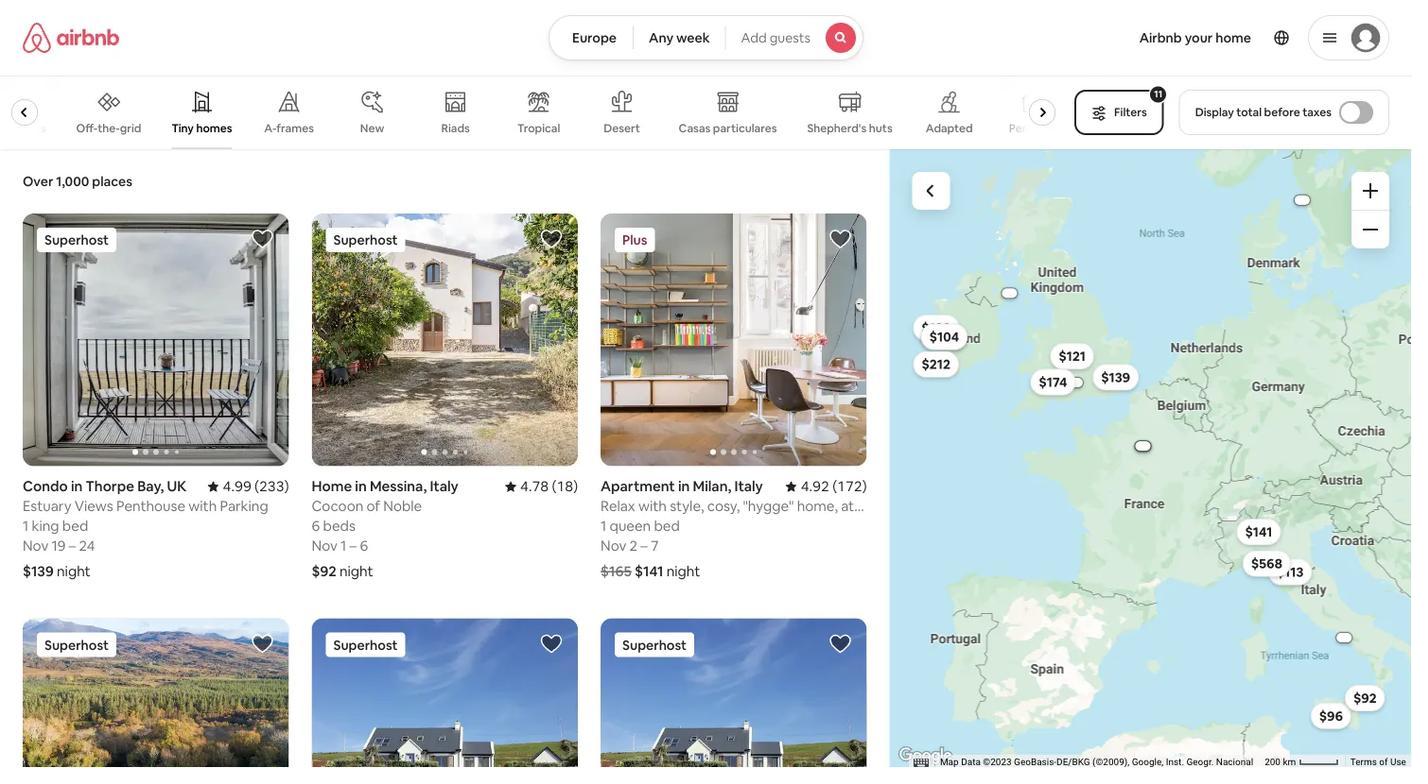 Task type: locate. For each thing, give the bounding box(es) containing it.
add to wishlist: guest suite in doolin , ireland image
[[540, 633, 563, 656]]

night inside condo in thorpe bay, uk estuary views penthouse with parking 1 king bed nov 19 – 24 $139 night
[[57, 563, 90, 581]]

2 horizontal spatial –
[[641, 537, 648, 556]]

italy
[[430, 478, 458, 496], [734, 478, 763, 496]]

italy right milan,
[[734, 478, 763, 496]]

1 for condo in thorpe bay, uk
[[23, 517, 29, 536]]

before
[[1264, 105, 1300, 120]]

2 italy from the left
[[734, 478, 763, 496]]

add to wishlist: guest suite in doolin, ireland image
[[829, 633, 852, 656]]

1 – from the left
[[69, 537, 76, 556]]

noble
[[383, 497, 422, 516]]

$92 button
[[1345, 686, 1386, 712]]

$92
[[312, 563, 337, 581], [1354, 690, 1377, 708]]

– down "beds"
[[350, 537, 357, 556]]

(©2009),
[[1093, 757, 1130, 769]]

home
[[1216, 29, 1251, 46]]

km
[[1283, 757, 1296, 769]]

places
[[92, 173, 132, 190]]

0 horizontal spatial $92
[[312, 563, 337, 581]]

bed inside 1 queen bed nov 2 – 7 $165 $141 night
[[654, 517, 680, 536]]

$141 button
[[1237, 519, 1281, 546]]

frames
[[276, 121, 314, 136]]

night
[[57, 563, 90, 581], [340, 563, 373, 581], [666, 563, 700, 581]]

$139 inside condo in thorpe bay, uk estuary views penthouse with parking 1 king bed nov 19 – 24 $139 night
[[23, 563, 54, 581]]

1 horizontal spatial $92
[[1354, 690, 1377, 708]]

nacional
[[1216, 757, 1253, 769]]

beds
[[323, 517, 356, 536]]

2 bed from the left
[[654, 517, 680, 536]]

$212 button
[[913, 352, 959, 378]]

4.99 out of 5 average rating,  233 reviews image
[[208, 478, 289, 496]]

a-frames
[[264, 121, 314, 136]]

thorpe
[[86, 478, 134, 496]]

shepherd's
[[807, 121, 867, 135]]

$141 down the 7
[[635, 563, 663, 581]]

night inside "home in messina, italy cocoon of noble 6 beds nov 1 – 6 $92 night"
[[340, 563, 373, 581]]

in inside "home in messina, italy cocoon of noble 6 beds nov 1 – 6 $92 night"
[[355, 478, 367, 496]]

1 horizontal spatial in
[[355, 478, 367, 496]]

bed up the 7
[[654, 517, 680, 536]]

display
[[1195, 105, 1234, 120]]

display total before taxes
[[1195, 105, 1332, 120]]

0 horizontal spatial –
[[69, 537, 76, 556]]

$138 button
[[913, 315, 960, 342]]

1 italy from the left
[[430, 478, 458, 496]]

estuary
[[23, 497, 71, 516]]

king
[[32, 517, 59, 536]]

tiny
[[172, 121, 194, 136]]

$92 down "beds"
[[312, 563, 337, 581]]

– right 19
[[69, 537, 76, 556]]

None search field
[[549, 15, 863, 61]]

nov inside condo in thorpe bay, uk estuary views penthouse with parking 1 king bed nov 19 – 24 $139 night
[[23, 537, 49, 556]]

1 vertical spatial $141
[[635, 563, 663, 581]]

nov down king
[[23, 537, 49, 556]]

2 horizontal spatial nov
[[601, 537, 626, 556]]

2 horizontal spatial 1
[[601, 517, 607, 536]]

grid
[[120, 121, 141, 135]]

0 vertical spatial $139
[[1101, 369, 1131, 386]]

1 nov from the left
[[23, 537, 49, 556]]

1 horizontal spatial italy
[[734, 478, 763, 496]]

italy inside "home in messina, italy cocoon of noble 6 beds nov 1 – 6 $92 night"
[[430, 478, 458, 496]]

0 horizontal spatial in
[[71, 478, 83, 496]]

3 night from the left
[[666, 563, 700, 581]]

of left noble
[[367, 497, 380, 516]]

night down 24
[[57, 563, 90, 581]]

0 horizontal spatial bed
[[62, 517, 88, 536]]

$139 down 19
[[23, 563, 54, 581]]

0 vertical spatial $141
[[1245, 524, 1273, 541]]

6 down cocoon
[[360, 537, 368, 556]]

in up views
[[71, 478, 83, 496]]

2 – from the left
[[350, 537, 357, 556]]

0 vertical spatial $92
[[312, 563, 337, 581]]

1 inside 1 queen bed nov 2 – 7 $165 $141 night
[[601, 517, 607, 536]]

$141
[[1245, 524, 1273, 541], [635, 563, 663, 581]]

1 inside "home in messina, italy cocoon of noble 6 beds nov 1 – 6 $92 night"
[[341, 537, 346, 556]]

add
[[741, 29, 767, 46]]

homes
[[196, 121, 232, 136]]

0 horizontal spatial night
[[57, 563, 90, 581]]

night down "beds"
[[340, 563, 373, 581]]

geogr.
[[1187, 757, 1214, 769]]

$139
[[1101, 369, 1131, 386], [23, 563, 54, 581]]

nov left 2
[[601, 537, 626, 556]]

terms
[[1351, 757, 1377, 769]]

add to wishlist: home in glencar, ireland image
[[251, 633, 274, 656]]

nov down "beds"
[[312, 537, 337, 556]]

3 – from the left
[[641, 537, 648, 556]]

1 bed from the left
[[62, 517, 88, 536]]

messina,
[[370, 478, 427, 496]]

in right home
[[355, 478, 367, 496]]

$174 button
[[1031, 369, 1076, 396]]

$104
[[930, 329, 960, 346], [930, 329, 960, 346]]

(172)
[[833, 478, 867, 496]]

4.99 (233)
[[223, 478, 289, 496]]

riads
[[441, 121, 470, 136]]

1 vertical spatial 6
[[360, 537, 368, 556]]

1
[[23, 517, 29, 536], [601, 517, 607, 536], [341, 537, 346, 556]]

$141 inside 1 queen bed nov 2 – 7 $165 $141 night
[[635, 563, 663, 581]]

(233)
[[255, 478, 289, 496]]

2 night from the left
[[340, 563, 373, 581]]

any week button
[[633, 15, 726, 61]]

1 horizontal spatial $141
[[1245, 524, 1273, 541]]

apartment
[[601, 478, 675, 496]]

in inside condo in thorpe bay, uk estuary views penthouse with parking 1 king bed nov 19 – 24 $139 night
[[71, 478, 83, 496]]

1 horizontal spatial 1
[[341, 537, 346, 556]]

group
[[0, 76, 1063, 149], [23, 214, 289, 467], [312, 214, 578, 467], [601, 214, 867, 467], [23, 619, 289, 769], [312, 619, 578, 769], [601, 619, 867, 769]]

geobasis-
[[1014, 757, 1057, 769]]

$92 right $96 button
[[1354, 690, 1377, 708]]

group containing off-the-grid
[[0, 76, 1063, 149]]

$92 inside "home in messina, italy cocoon of noble 6 beds nov 1 – 6 $92 night"
[[312, 563, 337, 581]]

$141 inside button
[[1245, 524, 1273, 541]]

4.78
[[520, 478, 549, 496]]

1 horizontal spatial of
[[1379, 757, 1388, 769]]

nov inside 1 queen bed nov 2 – 7 $165 $141 night
[[601, 537, 626, 556]]

0 vertical spatial of
[[367, 497, 380, 516]]

1 horizontal spatial $139
[[1101, 369, 1131, 386]]

1 in from the left
[[71, 478, 83, 496]]

6 left "beds"
[[312, 517, 320, 536]]

$138
[[922, 320, 951, 337]]

1 inside condo in thorpe bay, uk estuary views penthouse with parking 1 king bed nov 19 – 24 $139 night
[[23, 517, 29, 536]]

nov
[[23, 537, 49, 556], [312, 537, 337, 556], [601, 537, 626, 556]]

$141 up $568
[[1245, 524, 1273, 541]]

0 horizontal spatial 1
[[23, 517, 29, 536]]

google map
showing 22 stays. region
[[890, 149, 1412, 769]]

none search field containing europe
[[549, 15, 863, 61]]

2 horizontal spatial in
[[678, 478, 690, 496]]

– inside "home in messina, italy cocoon of noble 6 beds nov 1 – 6 $92 night"
[[350, 537, 357, 556]]

200 km
[[1265, 757, 1299, 769]]

1 night from the left
[[57, 563, 90, 581]]

– left the 7
[[641, 537, 648, 556]]

2 in from the left
[[355, 478, 367, 496]]

1 horizontal spatial nov
[[312, 537, 337, 556]]

0 horizontal spatial $141
[[635, 563, 663, 581]]

tiny homes
[[172, 121, 232, 136]]

with
[[189, 497, 217, 516]]

1 vertical spatial $92
[[1354, 690, 1377, 708]]

$139 inside button
[[1101, 369, 1131, 386]]

3 nov from the left
[[601, 537, 626, 556]]

adapted
[[926, 121, 973, 136]]

of inside "home in messina, italy cocoon of noble 6 beds nov 1 – 6 $92 night"
[[367, 497, 380, 516]]

$139 button
[[1093, 364, 1139, 391]]

0 horizontal spatial $139
[[23, 563, 54, 581]]

0 horizontal spatial italy
[[430, 478, 458, 496]]

tropical
[[517, 121, 560, 136]]

2 horizontal spatial night
[[666, 563, 700, 581]]

0 horizontal spatial of
[[367, 497, 380, 516]]

2 nov from the left
[[312, 537, 337, 556]]

bay,
[[137, 478, 164, 496]]

italy right 'messina,'
[[430, 478, 458, 496]]

queen
[[610, 517, 651, 536]]

1 down "beds"
[[341, 537, 346, 556]]

1 left king
[[23, 517, 29, 536]]

1 for home in messina, italy
[[341, 537, 346, 556]]

1 left queen
[[601, 517, 607, 536]]

1 horizontal spatial bed
[[654, 517, 680, 536]]

$139 right $121 button
[[1101, 369, 1131, 386]]

–
[[69, 537, 76, 556], [350, 537, 357, 556], [641, 537, 648, 556]]

$121
[[1059, 348, 1086, 365]]

0 horizontal spatial nov
[[23, 537, 49, 556]]

1 horizontal spatial night
[[340, 563, 373, 581]]

keyboard shortcuts image
[[914, 759, 929, 768]]

in left milan,
[[678, 478, 690, 496]]

0 vertical spatial 6
[[312, 517, 320, 536]]

1 horizontal spatial –
[[350, 537, 357, 556]]

19
[[52, 537, 66, 556]]

$121 button
[[1050, 343, 1095, 370]]

1 horizontal spatial 6
[[360, 537, 368, 556]]

7
[[651, 537, 659, 556]]

bed up 24
[[62, 517, 88, 536]]

night right $165
[[666, 563, 700, 581]]

of left use at the bottom right of the page
[[1379, 757, 1388, 769]]

condo
[[23, 478, 68, 496]]

4.92
[[801, 478, 829, 496]]

$174
[[1039, 374, 1068, 391]]

data
[[961, 757, 981, 769]]

1 vertical spatial $139
[[23, 563, 54, 581]]



Task type: vqa. For each thing, say whether or not it's contained in the screenshot.
the right 'is'
no



Task type: describe. For each thing, give the bounding box(es) containing it.
$96 button
[[1311, 704, 1352, 730]]

casas particulares
[[679, 121, 777, 135]]

200
[[1265, 757, 1281, 769]]

home in messina, italy cocoon of noble 6 beds nov 1 – 6 $92 night
[[312, 478, 458, 581]]

0 horizontal spatial 6
[[312, 517, 320, 536]]

de/bkg
[[1057, 757, 1090, 769]]

(18)
[[552, 478, 578, 496]]

off-
[[76, 121, 98, 135]]

guests
[[770, 29, 811, 46]]

4.92 (172)
[[801, 478, 867, 496]]

penthouse
[[116, 497, 185, 516]]

europe
[[572, 29, 617, 46]]

filters button
[[1075, 90, 1164, 135]]

add to wishlist: home in messina, italy image
[[540, 228, 563, 251]]

1 vertical spatial of
[[1379, 757, 1388, 769]]

4.78 (18)
[[520, 478, 578, 496]]

your
[[1185, 29, 1213, 46]]

add guests button
[[725, 15, 863, 61]]

new
[[360, 121, 384, 136]]

add to wishlist: apartment in milan, italy image
[[829, 228, 852, 251]]

3 in from the left
[[678, 478, 690, 496]]

a-
[[264, 121, 276, 136]]

desert
[[604, 121, 640, 136]]

4.92 out of 5 average rating,  172 reviews image
[[786, 478, 867, 496]]

in for estuary
[[71, 478, 83, 496]]

$113
[[1277, 564, 1304, 581]]

home
[[312, 478, 352, 496]]

©2023
[[983, 757, 1012, 769]]

italy for home in messina, italy cocoon of noble 6 beds nov 1 – 6 $92 night
[[430, 478, 458, 496]]

terms of use
[[1351, 757, 1406, 769]]

shepherd's huts
[[807, 121, 893, 135]]

$174 $121
[[1039, 348, 1086, 391]]

milan,
[[693, 478, 731, 496]]

parking
[[220, 497, 268, 516]]

any
[[649, 29, 673, 46]]

night inside 1 queen bed nov 2 – 7 $165 $141 night
[[666, 563, 700, 581]]

2
[[630, 537, 638, 556]]

$212
[[922, 356, 951, 373]]

$96
[[1320, 708, 1343, 725]]

display total before taxes button
[[1179, 90, 1389, 135]]

– inside 1 queen bed nov 2 – 7 $165 $141 night
[[641, 537, 648, 556]]

$113 button
[[1268, 559, 1312, 586]]

uk
[[167, 478, 187, 496]]

cocoon
[[312, 497, 363, 516]]

map
[[940, 757, 959, 769]]

airbnb your home
[[1139, 29, 1251, 46]]

google image
[[894, 744, 957, 769]]

4.99
[[223, 478, 251, 496]]

over 1,000 places
[[23, 173, 132, 190]]

$568 button
[[1243, 551, 1291, 578]]

google,
[[1132, 757, 1164, 769]]

the-
[[98, 121, 120, 135]]

taxes
[[1303, 105, 1332, 120]]

1 queen bed nov 2 – 7 $165 $141 night
[[601, 517, 700, 581]]

map data ©2023 geobasis-de/bkg (©2009), google, inst. geogr. nacional
[[940, 757, 1253, 769]]

use
[[1390, 757, 1406, 769]]

italy for apartment in milan, italy
[[734, 478, 763, 496]]

in for of
[[355, 478, 367, 496]]

4.78 out of 5 average rating,  18 reviews image
[[505, 478, 578, 496]]

zoom out image
[[1363, 222, 1378, 237]]

bed inside condo in thorpe bay, uk estuary views penthouse with parking 1 king bed nov 19 – 24 $139 night
[[62, 517, 88, 536]]

$568
[[1251, 556, 1283, 573]]

$92 inside button
[[1354, 690, 1377, 708]]

huts
[[869, 121, 893, 135]]

views
[[75, 497, 113, 516]]

airbnb
[[1139, 29, 1182, 46]]

particulares
[[713, 121, 777, 135]]

any week
[[649, 29, 710, 46]]

airbnb your home link
[[1128, 18, 1263, 58]]

$165
[[601, 563, 632, 581]]

24
[[79, 537, 95, 556]]

condo in thorpe bay, uk estuary views penthouse with parking 1 king bed nov 19 – 24 $139 night
[[23, 478, 268, 581]]

europe button
[[549, 15, 634, 61]]

zoom in image
[[1363, 183, 1378, 199]]

pensions
[[1009, 121, 1056, 136]]

nov inside "home in messina, italy cocoon of noble 6 beds nov 1 – 6 $92 night"
[[312, 537, 337, 556]]

add to wishlist: condo in thorpe bay, uk image
[[251, 228, 274, 251]]

add guests
[[741, 29, 811, 46]]

terms of use link
[[1351, 757, 1406, 769]]

– inside condo in thorpe bay, uk estuary views penthouse with parking 1 king bed nov 19 – 24 $139 night
[[69, 537, 76, 556]]

total
[[1237, 105, 1262, 120]]

filters
[[1114, 105, 1147, 120]]

200 km button
[[1259, 756, 1345, 769]]

casas
[[679, 121, 711, 135]]

11
[[1154, 88, 1163, 100]]

profile element
[[886, 0, 1389, 76]]



